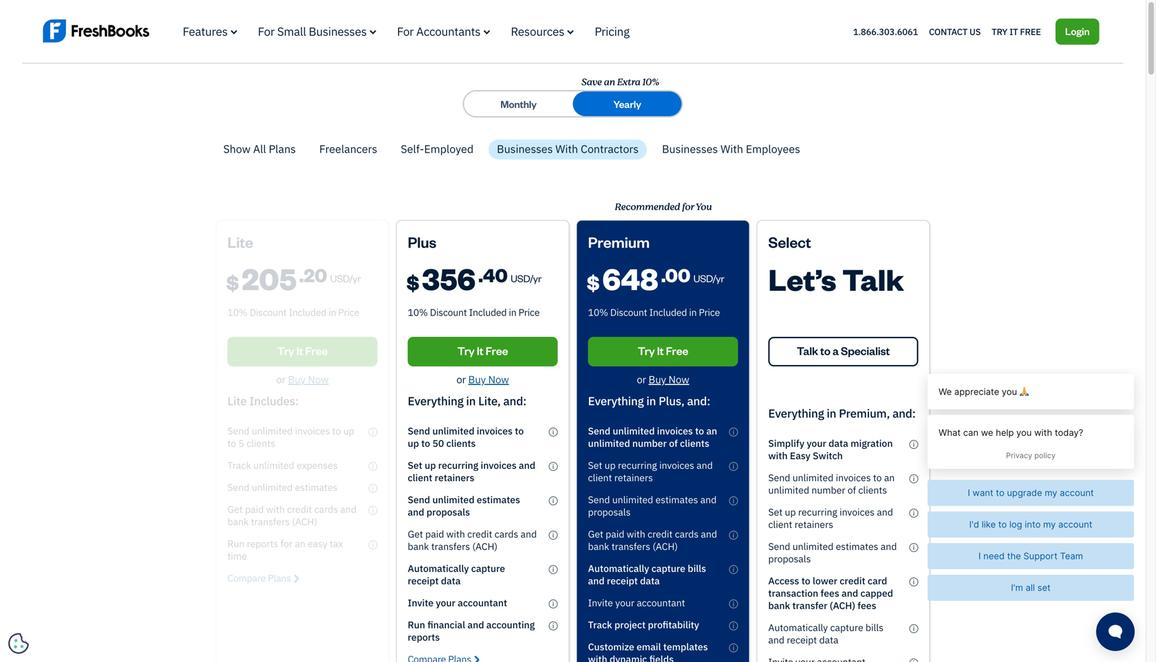 Task type: locate. For each thing, give the bounding box(es) containing it.
templates
[[663, 641, 708, 654]]

1 horizontal spatial recurring
[[618, 459, 657, 472]]

2 transfers from the left
[[612, 541, 650, 553]]

set up recurring invoices and client retainers
[[408, 459, 536, 485], [588, 459, 713, 485], [769, 506, 893, 531]]

receipt up run
[[408, 575, 439, 588]]

in left plus,
[[647, 394, 656, 409]]

receipt up the project
[[607, 575, 638, 588]]

0 horizontal spatial set up recurring invoices and client retainers
[[408, 459, 536, 485]]

buy up everything in lite, and: on the bottom of the page
[[468, 373, 486, 387]]

an
[[604, 75, 615, 89], [707, 425, 717, 438], [884, 472, 895, 485]]

1 buy from the left
[[468, 373, 486, 387]]

with inside simplify your data migration with easy switch
[[769, 450, 788, 463]]

0 horizontal spatial and:
[[503, 394, 527, 409]]

1 included from the left
[[469, 306, 507, 319]]

client
[[408, 472, 433, 485], [588, 472, 612, 485], [769, 519, 793, 531]]

bills down capped
[[866, 622, 884, 635]]

2 try it free link from the left
[[588, 337, 738, 367]]

1 accountant from the left
[[458, 597, 507, 610]]

with left contractors
[[556, 142, 578, 156]]

0 horizontal spatial price
[[519, 306, 540, 319]]

(ach) inside access to lower credit card transaction fees and capped bank transfer (ach) fees
[[830, 600, 856, 613]]

0 horizontal spatial now
[[488, 373, 509, 387]]

0 horizontal spatial buy now link
[[468, 373, 509, 387]]

1 horizontal spatial 10%
[[588, 306, 608, 319]]

paid for everything in lite, and:
[[425, 528, 444, 541]]

for left small
[[258, 24, 275, 39]]

2 $ from the left
[[587, 270, 600, 295]]

to inside access to lower credit card transaction fees and capped bank transfer (ach) fees
[[802, 575, 811, 588]]

automatically capture bills and receipt data up track project profitability
[[588, 563, 706, 588]]

1 horizontal spatial paid
[[606, 528, 625, 541]]

cards
[[495, 528, 518, 541], [675, 528, 699, 541]]

free up lite, on the left of the page
[[486, 344, 508, 358]]

get paid with credit cards and bank transfers (ach) for lite,
[[408, 528, 537, 553]]

try it free link for .00
[[588, 337, 738, 367]]

1 horizontal spatial 10% discount included in price
[[588, 306, 720, 319]]

2 it from the left
[[657, 344, 664, 358]]

try it free for .00
[[638, 344, 689, 358]]

invite up run
[[408, 597, 434, 610]]

1 horizontal spatial retainers
[[614, 472, 653, 485]]

it
[[477, 344, 484, 358], [657, 344, 664, 358]]

it up lite, on the left of the page
[[477, 344, 484, 358]]

automatically capture bills and receipt data down "transfer"
[[769, 622, 884, 647]]

employed
[[424, 142, 474, 156]]

of
[[669, 437, 678, 450], [848, 484, 856, 497]]

1 horizontal spatial talk
[[842, 260, 904, 298]]

it up "everything in plus, and:"
[[657, 344, 664, 358]]

$ down plus
[[406, 270, 420, 295]]

data up financial
[[441, 575, 461, 588]]

0 horizontal spatial your
[[436, 597, 456, 610]]

1 horizontal spatial now
[[669, 373, 689, 387]]

discount
[[430, 306, 467, 319], [610, 306, 647, 319]]

set up recurring invoices and client retainers for plus,
[[588, 459, 713, 485]]

easy
[[790, 450, 811, 463]]

$ down premium
[[587, 270, 600, 295]]

price for .00
[[699, 306, 720, 319]]

2 horizontal spatial capture
[[830, 622, 864, 635]]

receipt down "transfer"
[[787, 634, 817, 647]]

receipt
[[408, 575, 439, 588], [607, 575, 638, 588], [787, 634, 817, 647]]

1 horizontal spatial get
[[588, 528, 604, 541]]

2 for from the left
[[397, 24, 414, 39]]

free
[[1020, 26, 1041, 37], [486, 344, 508, 358], [666, 344, 689, 358]]

2 horizontal spatial businesses
[[662, 142, 718, 156]]

of down simplify your data migration with easy switch
[[848, 484, 856, 497]]

your right simplify
[[807, 437, 827, 450]]

0 vertical spatial an
[[604, 75, 615, 89]]

1 try it free link from the left
[[408, 337, 558, 367]]

0 horizontal spatial try it free
[[458, 344, 508, 358]]

buy now link up lite, on the left of the page
[[468, 373, 509, 387]]

1 horizontal spatial with
[[721, 142, 743, 156]]

2 try it free from the left
[[638, 344, 689, 358]]

recurring down switch
[[798, 506, 838, 519]]

pricing link
[[595, 24, 630, 39]]

10% discount included in price for .40
[[408, 306, 540, 319]]

usd/yr
[[511, 272, 542, 285], [694, 272, 725, 285]]

client for everything in plus, and:
[[588, 472, 612, 485]]

1 horizontal spatial businesses
[[497, 142, 553, 156]]

2 invite your accountant from the left
[[588, 597, 685, 610]]

2 invite from the left
[[588, 597, 613, 610]]

1 vertical spatial automatically capture bills and receipt data
[[769, 622, 884, 647]]

1 horizontal spatial free
[[666, 344, 689, 358]]

free right it
[[1020, 26, 1041, 37]]

1 for from the left
[[258, 24, 275, 39]]

plus
[[408, 232, 436, 252]]

0 horizontal spatial set
[[408, 459, 422, 472]]

2 horizontal spatial everything
[[769, 406, 824, 421]]

discount for .00
[[610, 306, 647, 319]]

recurring down "everything in plus, and:"
[[618, 459, 657, 472]]

0 horizontal spatial accountant
[[458, 597, 507, 610]]

1 horizontal spatial included
[[650, 306, 687, 319]]

0 horizontal spatial for
[[258, 24, 275, 39]]

included for .00
[[650, 306, 687, 319]]

in for everything in premium, and:
[[827, 406, 837, 421]]

i
[[553, 428, 554, 437], [733, 428, 735, 437], [913, 441, 915, 449], [553, 463, 554, 471], [733, 463, 735, 471], [913, 475, 915, 484], [553, 497, 554, 506], [733, 497, 735, 506], [913, 509, 915, 518], [553, 531, 554, 540], [733, 531, 735, 540], [913, 544, 915, 552], [553, 566, 554, 574], [733, 566, 735, 574], [913, 578, 915, 587], [553, 600, 554, 609], [733, 600, 735, 609], [553, 622, 554, 631], [733, 622, 735, 631], [913, 625, 915, 634], [733, 644, 735, 653]]

0 horizontal spatial discount
[[430, 306, 467, 319]]

2 horizontal spatial and:
[[893, 406, 916, 421]]

2 included from the left
[[650, 306, 687, 319]]

0 horizontal spatial send unlimited invoices to an unlimited number of clients
[[588, 425, 717, 450]]

buy now for .00
[[649, 373, 689, 387]]

automatically inside the 'automatically capture receipt data'
[[408, 563, 469, 575]]

1 horizontal spatial automatically
[[588, 563, 649, 575]]

10% discount included in price for .00
[[588, 306, 720, 319]]

free up plus,
[[666, 344, 689, 358]]

and: right 'premium,' in the bottom right of the page
[[893, 406, 916, 421]]

accountant
[[458, 597, 507, 610], [637, 597, 685, 610]]

0 horizontal spatial free
[[486, 344, 508, 358]]

buy up "everything in plus, and:"
[[649, 373, 666, 387]]

try up "everything in plus, and:"
[[638, 344, 655, 358]]

1 $ from the left
[[406, 270, 420, 295]]

1 horizontal spatial client
[[588, 472, 612, 485]]

capture for plus,
[[652, 563, 686, 575]]

1 horizontal spatial it
[[657, 344, 664, 358]]

get paid with credit cards and bank transfers (ach)
[[408, 528, 537, 553], [588, 528, 717, 553]]

clients
[[446, 437, 476, 450], [680, 437, 710, 450], [859, 484, 887, 497]]

talk
[[842, 260, 904, 298], [797, 344, 818, 358]]

buy now for .40
[[468, 373, 509, 387]]

10% discount included in price down .40
[[408, 306, 540, 319]]

try
[[992, 26, 1008, 37], [458, 344, 475, 358], [638, 344, 655, 358]]

bills up profitability
[[688, 563, 706, 575]]

businesses
[[309, 24, 367, 39], [497, 142, 553, 156], [662, 142, 718, 156]]

1 horizontal spatial clients
[[680, 437, 710, 450]]

cards for lite,
[[495, 528, 518, 541]]

included down .00
[[650, 306, 687, 319]]

transfers for plus,
[[612, 541, 650, 553]]

number
[[633, 437, 667, 450], [812, 484, 846, 497]]

your for everything in plus, and:
[[615, 597, 635, 610]]

clients right 50
[[446, 437, 476, 450]]

migration
[[851, 437, 893, 450]]

data inside simplify your data migration with easy switch
[[829, 437, 849, 450]]

and: right lite, on the left of the page
[[503, 394, 527, 409]]

with left the employees
[[721, 142, 743, 156]]

1 discount from the left
[[430, 306, 467, 319]]

1 horizontal spatial of
[[848, 484, 856, 497]]

try for .00
[[638, 344, 655, 358]]

1 it from the left
[[477, 344, 484, 358]]

price
[[519, 306, 540, 319], [699, 306, 720, 319]]

1 horizontal spatial try it free
[[638, 344, 689, 358]]

automatically up the project
[[588, 563, 649, 575]]

1 try it free from the left
[[458, 344, 508, 358]]

1 horizontal spatial get paid with credit cards and bank transfers (ach)
[[588, 528, 717, 553]]

1 horizontal spatial credit
[[648, 528, 673, 541]]

usd/yr right .00
[[694, 272, 725, 285]]

1 horizontal spatial send unlimited estimates and proposals
[[588, 494, 717, 519]]

recurring for plus,
[[618, 459, 657, 472]]

bills
[[688, 563, 706, 575], [866, 622, 884, 635]]

track project profitability
[[588, 619, 699, 632]]

2 get from the left
[[588, 528, 604, 541]]

your up financial
[[436, 597, 456, 610]]

buy
[[468, 373, 486, 387], [649, 373, 666, 387]]

2 horizontal spatial your
[[807, 437, 827, 450]]

a
[[833, 344, 839, 358]]

1 horizontal spatial set up recurring invoices and client retainers
[[588, 459, 713, 485]]

client for everything in lite, and:
[[408, 472, 433, 485]]

invoices
[[477, 425, 513, 438], [657, 425, 693, 438], [481, 459, 517, 472], [659, 459, 695, 472], [836, 472, 871, 485], [840, 506, 875, 519]]

price down .40 usd/yr
[[519, 306, 540, 319]]

fees right transaction
[[821, 588, 840, 600]]

accountant up profitability
[[637, 597, 685, 610]]

2 price from the left
[[699, 306, 720, 319]]

let's
[[769, 260, 837, 298]]

recurring down send unlimited invoices to up to 50 clients
[[438, 459, 479, 472]]

1 horizontal spatial try it free link
[[588, 337, 738, 367]]

2 buy now from the left
[[649, 373, 689, 387]]

1 horizontal spatial try
[[638, 344, 655, 358]]

with
[[769, 450, 788, 463], [446, 528, 465, 541], [627, 528, 646, 541], [588, 654, 608, 663]]

number down switch
[[812, 484, 846, 497]]

accountant for plus,
[[637, 597, 685, 610]]

try it free
[[992, 26, 1041, 37]]

2 usd/yr from the left
[[694, 272, 725, 285]]

cookie consent banner dialog
[[10, 494, 217, 653]]

0 horizontal spatial invite
[[408, 597, 434, 610]]

0 vertical spatial send unlimited invoices to an unlimited number of clients
[[588, 425, 717, 450]]

send unlimited invoices to an unlimited number of clients down "everything in plus, and:"
[[588, 425, 717, 450]]

automatically capture bills and receipt data
[[588, 563, 706, 588], [769, 622, 884, 647]]

transfers for lite,
[[431, 541, 470, 553]]

talk to a specialist link
[[769, 337, 919, 367]]

try it free link up plus,
[[588, 337, 738, 367]]

buy now link
[[468, 373, 509, 387], [649, 373, 689, 387]]

proposals
[[427, 506, 470, 519], [588, 506, 631, 519], [769, 553, 811, 566]]

and inside access to lower credit card transaction fees and capped bank transfer (ach) fees
[[842, 588, 858, 600]]

automatically down "transfer"
[[769, 622, 828, 635]]

send unlimited estimates and proposals for plus,
[[588, 494, 717, 519]]

fees
[[821, 588, 840, 600], [858, 600, 877, 613]]

usd/yr inside .00 usd/yr
[[694, 272, 725, 285]]

1 vertical spatial number
[[812, 484, 846, 497]]

invite your accountant up the project
[[588, 597, 685, 610]]

0 horizontal spatial estimates
[[477, 494, 520, 507]]

estimates for lite,
[[477, 494, 520, 507]]

1 buy now link from the left
[[468, 373, 509, 387]]

invite your accountant
[[408, 597, 507, 610], [588, 597, 685, 610]]

0 horizontal spatial 10%
[[408, 306, 428, 319]]

transaction
[[769, 588, 819, 600]]

your up the project
[[615, 597, 635, 610]]

send unlimited invoices to an unlimited number of clients
[[588, 425, 717, 450], [769, 472, 895, 497]]

2 accountant from the left
[[637, 597, 685, 610]]

1 horizontal spatial price
[[699, 306, 720, 319]]

0 horizontal spatial buy now
[[468, 373, 509, 387]]

send unlimited invoices to an unlimited number of clients down switch
[[769, 472, 895, 497]]

it for .40
[[477, 344, 484, 358]]

businesses with contractors
[[497, 142, 639, 156]]

businesses for businesses with contractors
[[497, 142, 553, 156]]

invite up track
[[588, 597, 613, 610]]

for left accountants
[[397, 24, 414, 39]]

50
[[433, 437, 444, 450]]

try up everything in lite, and: on the bottom of the page
[[458, 344, 475, 358]]

1 horizontal spatial your
[[615, 597, 635, 610]]

1 with from the left
[[556, 142, 578, 156]]

1 horizontal spatial invite your accountant
[[588, 597, 685, 610]]

2 10% discount included in price from the left
[[588, 306, 720, 319]]

everything in premium, and:
[[769, 406, 916, 421]]

buy now up lite, on the left of the page
[[468, 373, 509, 387]]

1 horizontal spatial number
[[812, 484, 846, 497]]

1 buy now from the left
[[468, 373, 509, 387]]

invite your accountant up financial
[[408, 597, 507, 610]]

1 now from the left
[[488, 373, 509, 387]]

show
[[223, 142, 251, 156]]

included
[[469, 306, 507, 319], [650, 306, 687, 319]]

simplify
[[769, 437, 805, 450]]

1 price from the left
[[519, 306, 540, 319]]

1 horizontal spatial buy
[[649, 373, 666, 387]]

it for .00
[[657, 344, 664, 358]]

2 buy now link from the left
[[649, 373, 689, 387]]

2 horizontal spatial estimates
[[836, 541, 879, 553]]

2 discount from the left
[[610, 306, 647, 319]]

capture up accounting
[[471, 563, 505, 575]]

(ach) for lite,
[[472, 541, 498, 553]]

2 now from the left
[[669, 373, 689, 387]]

try it free link
[[992, 23, 1041, 40]]

bank
[[408, 541, 429, 553], [588, 541, 609, 553], [769, 600, 790, 613]]

capture up profitability
[[652, 563, 686, 575]]

pricing
[[595, 24, 630, 39]]

fees down the card
[[858, 600, 877, 613]]

for for for small businesses
[[258, 24, 275, 39]]

0 horizontal spatial it
[[477, 344, 484, 358]]

0 horizontal spatial with
[[556, 142, 578, 156]]

1 paid from the left
[[425, 528, 444, 541]]

project
[[615, 619, 646, 632]]

unlimited
[[433, 425, 475, 438], [613, 425, 655, 438], [588, 437, 630, 450], [793, 472, 834, 485], [769, 484, 810, 497], [433, 494, 475, 507], [612, 494, 653, 507], [793, 541, 834, 553]]

0 horizontal spatial invite your accountant
[[408, 597, 507, 610]]

0 vertical spatial of
[[669, 437, 678, 450]]

2 cards from the left
[[675, 528, 699, 541]]

2 horizontal spatial credit
[[840, 575, 866, 588]]

capture inside the 'automatically capture receipt data'
[[471, 563, 505, 575]]

2 paid from the left
[[606, 528, 625, 541]]

capture down access to lower credit card transaction fees and capped bank transfer (ach) fees
[[830, 622, 864, 635]]

send unlimited estimates and proposals
[[408, 494, 520, 519], [588, 494, 717, 519], [769, 541, 897, 566]]

accountant up run financial and accounting reports
[[458, 597, 507, 610]]

0 horizontal spatial everything
[[408, 394, 464, 409]]

1 horizontal spatial and:
[[687, 394, 711, 409]]

1 get from the left
[[408, 528, 423, 541]]

data down the everything in premium, and:
[[829, 437, 849, 450]]

accountant for lite,
[[458, 597, 507, 610]]

usd/yr right .40
[[511, 272, 542, 285]]

0 horizontal spatial (ach)
[[472, 541, 498, 553]]

in left lite, on the left of the page
[[466, 394, 476, 409]]

try it free link for .40
[[408, 337, 558, 367]]

price for .40
[[519, 306, 540, 319]]

0 horizontal spatial capture
[[471, 563, 505, 575]]

try it free link
[[408, 337, 558, 367], [588, 337, 738, 367]]

usd/yr for .40
[[511, 272, 542, 285]]

0 horizontal spatial automatically capture bills and receipt data
[[588, 563, 706, 588]]

everything in plus, and:
[[588, 394, 711, 409]]

to left lower
[[802, 575, 811, 588]]

0 horizontal spatial try it free link
[[408, 337, 558, 367]]

automatically up financial
[[408, 563, 469, 575]]

estimates for plus,
[[656, 494, 698, 507]]

0 horizontal spatial bank
[[408, 541, 429, 553]]

0 horizontal spatial receipt
[[408, 575, 439, 588]]

everything
[[408, 394, 464, 409], [588, 394, 644, 409], [769, 406, 824, 421]]

clients down migration
[[859, 484, 887, 497]]

1 horizontal spatial (ach)
[[653, 541, 678, 553]]

buy now link up plus,
[[649, 373, 689, 387]]

contact us link
[[929, 23, 981, 40]]

and: right plus,
[[687, 394, 711, 409]]

in
[[509, 306, 517, 319], [689, 306, 697, 319], [466, 394, 476, 409], [647, 394, 656, 409], [827, 406, 837, 421]]

1 10% discount included in price from the left
[[408, 306, 540, 319]]

0 horizontal spatial usd/yr
[[511, 272, 542, 285]]

try it free up lite, on the left of the page
[[458, 344, 508, 358]]

usd/yr inside .40 usd/yr
[[511, 272, 542, 285]]

2 with from the left
[[721, 142, 743, 156]]

everything up simplify
[[769, 406, 824, 421]]

2 horizontal spatial send unlimited estimates and proposals
[[769, 541, 897, 566]]

and: for plus
[[503, 394, 527, 409]]

0 horizontal spatial 10% discount included in price
[[408, 306, 540, 319]]

contact
[[929, 26, 968, 37]]

1 usd/yr from the left
[[511, 272, 542, 285]]

0 horizontal spatial transfers
[[431, 541, 470, 553]]

1 vertical spatial of
[[848, 484, 856, 497]]

with
[[556, 142, 578, 156], [721, 142, 743, 156]]

and
[[519, 459, 536, 472], [697, 459, 713, 472], [701, 494, 717, 507], [408, 506, 424, 519], [877, 506, 893, 519], [521, 528, 537, 541], [701, 528, 717, 541], [881, 541, 897, 553], [588, 575, 605, 588], [842, 588, 858, 600], [468, 619, 484, 632], [769, 634, 785, 647]]

1 get paid with credit cards and bank transfers (ach) from the left
[[408, 528, 537, 553]]

2 horizontal spatial client
[[769, 519, 793, 531]]

of down plus,
[[669, 437, 678, 450]]

0 horizontal spatial $
[[406, 270, 420, 295]]

10% discount included in price down .00
[[588, 306, 720, 319]]

included down .40
[[469, 306, 507, 319]]

capture
[[471, 563, 505, 575], [652, 563, 686, 575], [830, 622, 864, 635]]

everything for plus
[[408, 394, 464, 409]]

1 cards from the left
[[495, 528, 518, 541]]

now up plus,
[[669, 373, 689, 387]]

1 horizontal spatial for
[[397, 24, 414, 39]]

access to lower credit card transaction fees and capped bank transfer (ach) fees
[[769, 575, 893, 613]]

try it free link up lite, on the left of the page
[[408, 337, 558, 367]]

0 horizontal spatial buy
[[468, 373, 486, 387]]

set for everything in lite, and:
[[408, 459, 422, 472]]

1 horizontal spatial transfers
[[612, 541, 650, 553]]

2 get paid with credit cards and bank transfers (ach) from the left
[[588, 528, 717, 553]]

clients down plus,
[[680, 437, 710, 450]]

1 transfers from the left
[[431, 541, 470, 553]]

number down "everything in plus, and:"
[[633, 437, 667, 450]]

$ for .00
[[587, 270, 600, 295]]

buy for .00
[[649, 373, 666, 387]]

to down everything in lite, and: on the bottom of the page
[[515, 425, 524, 438]]

to
[[820, 344, 831, 358], [515, 425, 524, 438], [695, 425, 704, 438], [421, 437, 430, 450], [873, 472, 882, 485], [802, 575, 811, 588]]

capture for lite,
[[471, 563, 505, 575]]

price down .00 usd/yr on the top right
[[699, 306, 720, 319]]

1 horizontal spatial usd/yr
[[694, 272, 725, 285]]

1 invite from the left
[[408, 597, 434, 610]]

everything left plus,
[[588, 394, 644, 409]]

for
[[258, 24, 275, 39], [397, 24, 414, 39]]

paid
[[425, 528, 444, 541], [606, 528, 625, 541]]

everything up 50
[[408, 394, 464, 409]]

1 invite your accountant from the left
[[408, 597, 507, 610]]

2 buy from the left
[[649, 373, 666, 387]]

10% discount included in price
[[408, 306, 540, 319], [588, 306, 720, 319]]

now up lite, on the left of the page
[[488, 373, 509, 387]]

get for everything in lite, and:
[[408, 528, 423, 541]]

1 vertical spatial send unlimited invoices to an unlimited number of clients
[[769, 472, 895, 497]]

try it free up plus,
[[638, 344, 689, 358]]

recurring for lite,
[[438, 459, 479, 472]]

2 horizontal spatial bank
[[769, 600, 790, 613]]

free for .00
[[666, 344, 689, 358]]

buy now up plus,
[[649, 373, 689, 387]]

discount for .40
[[430, 306, 467, 319]]

try left it
[[992, 26, 1008, 37]]

proposals for everything in plus, and:
[[588, 506, 631, 519]]

for small businesses
[[258, 24, 367, 39]]

0 horizontal spatial send unlimited estimates and proposals
[[408, 494, 520, 519]]

in left 'premium,' in the bottom right of the page
[[827, 406, 837, 421]]

up
[[408, 437, 419, 450], [425, 459, 436, 472], [605, 459, 616, 472], [785, 506, 796, 519]]

invite
[[408, 597, 434, 610], [588, 597, 613, 610]]

0 horizontal spatial clients
[[446, 437, 476, 450]]

everything for select
[[769, 406, 824, 421]]

1 horizontal spatial $
[[587, 270, 600, 295]]



Task type: vqa. For each thing, say whether or not it's contained in the screenshot.
the Employees
yes



Task type: describe. For each thing, give the bounding box(es) containing it.
save
[[581, 75, 602, 89]]

2 horizontal spatial recurring
[[798, 506, 838, 519]]

free for .40
[[486, 344, 508, 358]]

to left a
[[820, 344, 831, 358]]

invite your accountant for lite,
[[408, 597, 507, 610]]

in for everything in plus, and:
[[647, 394, 656, 409]]

financial
[[428, 619, 465, 632]]

select
[[769, 232, 811, 252]]

retainers for lite,
[[435, 472, 475, 485]]

to left 50
[[421, 437, 430, 450]]

try it free for .40
[[458, 344, 508, 358]]

your for everything in lite, and:
[[436, 597, 456, 610]]

for accountants link
[[397, 24, 490, 39]]

dynamic
[[610, 654, 647, 663]]

and inside run financial and accounting reports
[[468, 619, 484, 632]]

run financial and accounting reports
[[408, 619, 535, 644]]

freelancers
[[319, 142, 377, 156]]

with for employees
[[721, 142, 743, 156]]

contact us
[[929, 26, 981, 37]]

$ for .40
[[406, 270, 420, 295]]

everything in lite, and:
[[408, 394, 527, 409]]

and: for select
[[893, 406, 916, 421]]

credit for lite,
[[467, 528, 492, 541]]

card
[[868, 575, 887, 588]]

2 horizontal spatial retainers
[[795, 519, 834, 531]]

send inside send unlimited invoices to up to 50 clients
[[408, 425, 430, 438]]

to down "everything in plus, and:"
[[695, 425, 704, 438]]

with inside customize email templates with dynamic fields
[[588, 654, 608, 663]]

now for .40
[[488, 373, 509, 387]]

invite your accountant for plus,
[[588, 597, 685, 610]]

credit for plus,
[[648, 528, 673, 541]]

data inside the 'automatically capture receipt data'
[[441, 575, 461, 588]]

invoices inside send unlimited invoices to up to 50 clients
[[477, 425, 513, 438]]

2 horizontal spatial try
[[992, 26, 1008, 37]]

plans
[[269, 142, 296, 156]]

data down "transfer"
[[819, 634, 839, 647]]

.40
[[478, 263, 508, 287]]

retainers for plus,
[[614, 472, 653, 485]]

2 horizontal spatial set
[[769, 506, 783, 519]]

your inside simplify your data migration with easy switch
[[807, 437, 827, 450]]

to down migration
[[873, 472, 882, 485]]

data up track project profitability
[[640, 575, 660, 588]]

try for .40
[[458, 344, 475, 358]]

track
[[588, 619, 612, 632]]

access
[[769, 575, 799, 588]]

features link
[[183, 24, 237, 39]]

1.866.303.6061 link
[[853, 26, 918, 37]]

resources
[[511, 24, 565, 39]]

invite for everything in plus, and:
[[588, 597, 613, 610]]

automatically for everything in plus, and:
[[588, 563, 649, 575]]

send unlimited estimates and proposals for lite,
[[408, 494, 520, 519]]

buy now link for .00
[[649, 373, 689, 387]]

customize
[[588, 641, 634, 654]]

2 horizontal spatial receipt
[[787, 634, 817, 647]]

for for for accountants
[[397, 24, 414, 39]]

receipt inside the 'automatically capture receipt data'
[[408, 575, 439, 588]]

1 horizontal spatial everything
[[588, 394, 644, 409]]

let's talk
[[769, 260, 904, 298]]

self-
[[401, 142, 424, 156]]

0 horizontal spatial talk
[[797, 344, 818, 358]]

in for everything in lite, and:
[[466, 394, 476, 409]]

cookie preferences image
[[8, 634, 29, 655]]

usd/yr for .00
[[694, 272, 725, 285]]

0 vertical spatial number
[[633, 437, 667, 450]]

0 vertical spatial automatically capture bills and receipt data
[[588, 563, 706, 588]]

freshbooks logo image
[[43, 18, 150, 44]]

up inside send unlimited invoices to up to 50 clients
[[408, 437, 419, 450]]

employees
[[746, 142, 800, 156]]

self-employed
[[401, 142, 474, 156]]

us
[[970, 26, 981, 37]]

login link
[[1056, 18, 1100, 45]]

set for everything in plus, and:
[[588, 459, 602, 472]]

clients inside send unlimited invoices to up to 50 clients
[[446, 437, 476, 450]]

bank for everything in plus, and:
[[588, 541, 609, 553]]

plus,
[[659, 394, 685, 409]]

2 horizontal spatial 10%
[[642, 75, 659, 89]]

1 horizontal spatial an
[[707, 425, 717, 438]]

specialist
[[841, 344, 890, 358]]

it
[[1010, 26, 1018, 37]]

bank for everything in lite, and:
[[408, 541, 429, 553]]

automatically for everything in lite, and:
[[408, 563, 469, 575]]

set up recurring invoices and client retainers for lite,
[[408, 459, 536, 485]]

transfer
[[793, 600, 828, 613]]

premium,
[[839, 406, 890, 421]]

10% for .00
[[588, 306, 608, 319]]

get paid with credit cards and bank transfers (ach) for plus,
[[588, 528, 717, 553]]

features
[[183, 24, 228, 39]]

all
[[253, 142, 266, 156]]

lower
[[813, 575, 838, 588]]

in down .00 usd/yr on the top right
[[689, 306, 697, 319]]

free inside try it free link
[[1020, 26, 1041, 37]]

0 horizontal spatial businesses
[[309, 24, 367, 39]]

automatically capture receipt data
[[408, 563, 505, 588]]

show all plans
[[223, 142, 296, 156]]

1.866.303.6061
[[853, 26, 918, 37]]

0 horizontal spatial an
[[604, 75, 615, 89]]

with for contractors
[[556, 142, 578, 156]]

buy for .40
[[468, 373, 486, 387]]

switch
[[813, 450, 843, 463]]

invite for everything in lite, and:
[[408, 597, 434, 610]]

1 horizontal spatial fees
[[858, 600, 877, 613]]

1 horizontal spatial automatically capture bills and receipt data
[[769, 622, 884, 647]]

0 horizontal spatial of
[[669, 437, 678, 450]]

get for everything in plus, and:
[[588, 528, 604, 541]]

0 vertical spatial bills
[[688, 563, 706, 575]]

small
[[277, 24, 306, 39]]

run
[[408, 619, 425, 632]]

.00
[[661, 263, 691, 287]]

2 horizontal spatial an
[[884, 472, 895, 485]]

businesses for businesses with employees
[[662, 142, 718, 156]]

simplify your data migration with easy switch
[[769, 437, 893, 463]]

0 horizontal spatial fees
[[821, 588, 840, 600]]

2 horizontal spatial automatically
[[769, 622, 828, 635]]

credit inside access to lower credit card transaction fees and capped bank transfer (ach) fees
[[840, 575, 866, 588]]

premium
[[588, 232, 650, 252]]

included for .40
[[469, 306, 507, 319]]

(ach) for plus,
[[653, 541, 678, 553]]

proposals for everything in lite, and:
[[427, 506, 470, 519]]

2 horizontal spatial set up recurring invoices and client retainers
[[769, 506, 893, 531]]

2 horizontal spatial proposals
[[769, 553, 811, 566]]

for small businesses link
[[258, 24, 376, 39]]

.40 usd/yr
[[478, 263, 542, 287]]

in down .40 usd/yr
[[509, 306, 517, 319]]

accounting
[[487, 619, 535, 632]]

unlimited inside send unlimited invoices to up to 50 clients
[[433, 425, 475, 438]]

contractors
[[581, 142, 639, 156]]

.00 usd/yr
[[661, 263, 725, 287]]

accountants
[[416, 24, 481, 39]]

capped
[[861, 588, 893, 600]]

profitability
[[648, 619, 699, 632]]

lite,
[[478, 394, 501, 409]]

1 horizontal spatial bills
[[866, 622, 884, 635]]

1 horizontal spatial receipt
[[607, 575, 638, 588]]

talk to a specialist
[[797, 344, 890, 358]]

send unlimited invoices to up to 50 clients
[[408, 425, 524, 450]]

fields
[[650, 654, 674, 663]]

extra
[[617, 75, 640, 89]]

login
[[1065, 24, 1090, 37]]

businesses with employees
[[662, 142, 800, 156]]

save an extra 10%
[[581, 75, 659, 89]]

resources link
[[511, 24, 574, 39]]

email
[[637, 641, 661, 654]]

cards for plus,
[[675, 528, 699, 541]]

customize email templates with dynamic fields
[[588, 641, 708, 663]]

10% for .40
[[408, 306, 428, 319]]

buy now link for .40
[[468, 373, 509, 387]]

for accountants
[[397, 24, 481, 39]]

bank inside access to lower credit card transaction fees and capped bank transfer (ach) fees
[[769, 600, 790, 613]]

reports
[[408, 632, 440, 644]]

2 horizontal spatial clients
[[859, 484, 887, 497]]

now for .00
[[669, 373, 689, 387]]

paid for everything in plus, and:
[[606, 528, 625, 541]]



